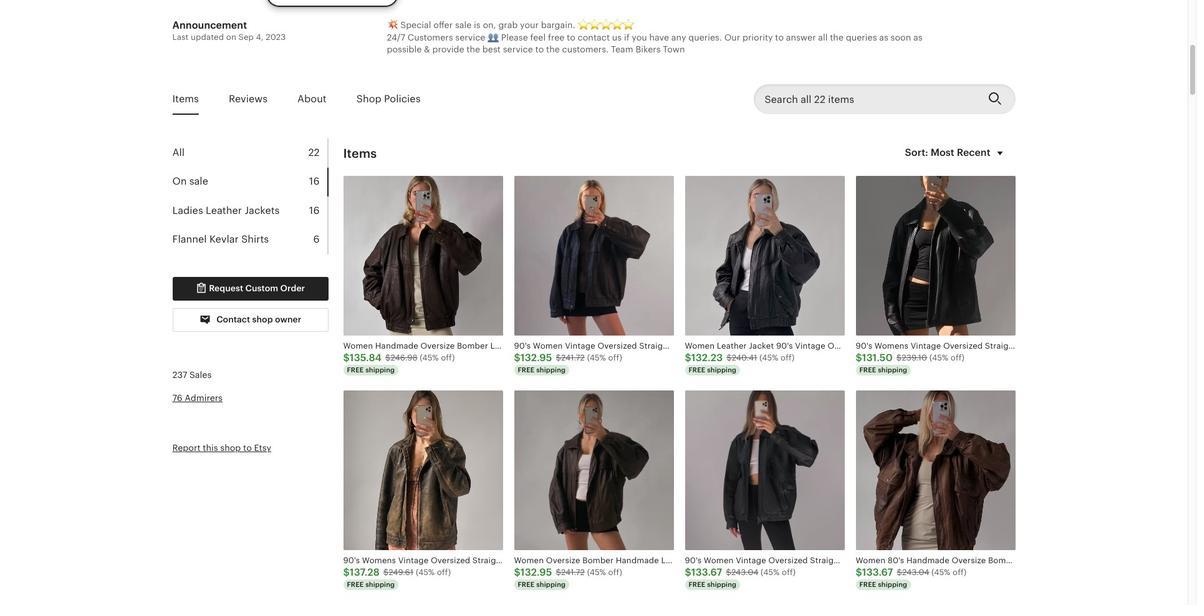 Task type: vqa. For each thing, say whether or not it's contained in the screenshot.


Task type: describe. For each thing, give the bounding box(es) containing it.
women handmade oversize bomber lambskin soft real leather jacket | women casual wear oversize genuine brown leather jacket, ladies jacket image
[[343, 176, 503, 336]]

sale inside tab
[[189, 176, 208, 187]]

(45% for women 80's handmade oversize bomber lambskin soft real leather jacket | women casual wear oversize genuine brown leather jacket ladies 'image'
[[932, 568, 951, 577]]

contact
[[578, 32, 610, 42]]

to right free
[[567, 32, 576, 42]]

request custom order
[[207, 283, 305, 293]]

shipping for women oversize bomber handmade lambskin soft real leather jacket , women casual wear oversize genuine black leather jacket, natural leather image
[[537, 581, 566, 588]]

shipping for women handmade oversize bomber lambskin soft real leather jacket | women casual wear oversize genuine brown leather jacket, ladies jacket image
[[366, 366, 395, 374]]

special
[[401, 20, 431, 30]]

22
[[308, 147, 320, 158]]

133.67 for women 80's handmade oversize bomber lambskin soft real leather jacket | women casual wear oversize genuine brown leather jacket ladies 'image'
[[863, 567, 894, 578]]

announcement
[[173, 19, 247, 31]]

off) for women handmade oversize bomber lambskin soft real leather jacket | women casual wear oversize genuine brown leather jacket, ladies jacket image
[[441, 353, 455, 363]]

sep
[[239, 33, 254, 42]]

shop policies
[[357, 93, 421, 105]]

offer
[[434, 20, 453, 30]]

2023
[[266, 33, 286, 42]]

jackets
[[245, 204, 280, 216]]

on
[[226, 33, 236, 42]]

tab containing flannel kevlar shirts
[[173, 225, 327, 254]]

announcement last updated on sep 4, 2023
[[173, 19, 286, 42]]

135.84
[[350, 352, 382, 364]]

off) for women leather jacket 90's vintage oversized straight jacket, ladies leather jacket, ladies biker jacket, ladies oversized leather jacket 'image'
[[781, 353, 795, 363]]

$ 133.67 $ 243.04 (45% off) free shipping for 90's women vintage oversized straight jacket, ladies leather jacket, ladies biker jacket, ladies oversized leather jacket, ladies leather image associated with 133.67
[[685, 567, 796, 588]]

sales
[[190, 370, 212, 380]]

💥
[[387, 20, 398, 30]]

contact shop owner button
[[173, 308, 328, 332]]

custom
[[246, 283, 278, 293]]

to left answer
[[776, 32, 784, 42]]

131.50
[[863, 352, 893, 364]]

this
[[203, 443, 218, 453]]

priority
[[743, 32, 773, 42]]

off) for women oversize bomber handmade lambskin soft real leather jacket , women casual wear oversize genuine black leather jacket, natural leather image
[[609, 568, 623, 577]]

132.23
[[692, 352, 723, 364]]

all
[[819, 32, 828, 42]]

💥 special offer sale is on, grab your bargain. ⭐️⭐️⭐️⭐️⭐️ 24/7 customers service 👥 please feel free to contact us if you have any queries. our priority to answer all the queries as soon as possible & provide the best service to the customers. team bikers town
[[387, 20, 923, 55]]

soon
[[891, 32, 912, 42]]

240.41
[[732, 353, 758, 363]]

sections tab list
[[173, 139, 328, 254]]

us
[[613, 32, 622, 42]]

0 vertical spatial service
[[456, 32, 486, 42]]

queries
[[846, 32, 878, 42]]

provide
[[433, 45, 465, 55]]

133.67 for 90's women vintage oversized straight jacket, ladies leather jacket, ladies biker jacket, ladies oversized leather jacket, ladies leather image associated with 133.67
[[692, 567, 723, 578]]

(45% for women oversize bomber handmade lambskin soft real leather jacket , women casual wear oversize genuine black leather jacket, natural leather image
[[588, 568, 606, 577]]

76 admirers link
[[173, 393, 223, 403]]

ladies leather jackets
[[173, 204, 280, 216]]

free for 90's womens vintage oversized straight jacket, ladies leather jacket, ladies biker jacket, ladies brown oversized leather jacket image
[[347, 581, 364, 588]]

free for 90's women vintage oversized straight jacket, ladies leather jacket, ladies biker jacket, ladies oversized leather jacket, ladies leather image for 132.95
[[518, 366, 535, 374]]

24/7
[[387, 32, 406, 42]]

your
[[520, 20, 539, 30]]

243.04 for 90's women vintage oversized straight jacket, ladies leather jacket, ladies biker jacket, ladies oversized leather jacket, ladies leather image associated with 133.67
[[732, 568, 759, 577]]

report
[[173, 443, 201, 453]]

90's women vintage oversized straight jacket, ladies leather jacket, ladies biker jacket, ladies oversized leather jacket, ladies leather image for 132.95
[[514, 176, 674, 336]]

shop inside button
[[252, 314, 273, 324]]

shirts
[[241, 233, 269, 245]]

owner
[[275, 314, 301, 324]]

free
[[548, 32, 565, 42]]

request
[[209, 283, 243, 293]]

2 241.72 from the top
[[562, 568, 585, 577]]

0 horizontal spatial items
[[173, 93, 199, 105]]

bikers
[[636, 45, 661, 55]]

1 vertical spatial items
[[343, 147, 377, 160]]

last
[[173, 33, 189, 42]]

shipping for 90's womens vintage oversized straight jacket, ladies leather jacket, ladies biker jacket, ladies oversized leather jacket, ladies leather image
[[879, 366, 908, 374]]

if
[[624, 32, 630, 42]]

$ 132.95 $ 241.72 (45% off) free shipping for women oversize bomber handmade lambskin soft real leather jacket , women casual wear oversize genuine black leather jacket, natural leather image
[[514, 567, 623, 588]]

is
[[474, 20, 481, 30]]

customers
[[408, 32, 453, 42]]

to left etsy
[[243, 443, 252, 453]]

tab containing all
[[173, 139, 327, 167]]

reviews
[[229, 93, 268, 105]]

best
[[483, 45, 501, 55]]

shipping for 90's womens vintage oversized straight jacket, ladies leather jacket, ladies biker jacket, ladies brown oversized leather jacket image
[[366, 581, 395, 588]]

1 as from the left
[[880, 32, 889, 42]]

⭐️⭐️⭐️⭐️⭐️
[[578, 20, 634, 30]]

free for women 80's handmade oversize bomber lambskin soft real leather jacket | women casual wear oversize genuine brown leather jacket ladies 'image'
[[860, 581, 877, 588]]

updated
[[191, 33, 224, 42]]

(45% for women leather jacket 90's vintage oversized straight jacket, ladies leather jacket, ladies biker jacket, ladies oversized leather jacket 'image'
[[760, 353, 779, 363]]

1 132.95 from the top
[[521, 352, 553, 364]]

$ 137.28 $ 249.61 (45% off) free shipping
[[343, 567, 451, 588]]

$ 132.95 $ 241.72 (45% off) free shipping for 90's women vintage oversized straight jacket, ladies leather jacket, ladies biker jacket, ladies oversized leather jacket, ladies leather image for 132.95
[[514, 352, 623, 374]]

our
[[725, 32, 741, 42]]

on,
[[483, 20, 496, 30]]

flannel kevlar shirts
[[173, 233, 269, 245]]

(45% for 90's womens vintage oversized straight jacket, ladies leather jacket, ladies biker jacket, ladies brown oversized leather jacket image
[[416, 568, 435, 577]]

bargain.
[[541, 20, 576, 30]]

items link
[[173, 85, 199, 114]]

sort: most recent button
[[898, 139, 1016, 168]]

any
[[672, 32, 687, 42]]

have
[[650, 32, 670, 42]]

sale inside 💥 special offer sale is on, grab your bargain. ⭐️⭐️⭐️⭐️⭐️ 24/7 customers service 👥 please feel free to contact us if you have any queries. our priority to answer all the queries as soon as possible & provide the best service to the customers. team bikers town
[[455, 20, 472, 30]]

16 for ladies leather jackets
[[309, 204, 320, 216]]



Task type: locate. For each thing, give the bounding box(es) containing it.
tab containing ladies leather jackets
[[173, 196, 327, 225]]

(45% for 90's womens vintage oversized straight jacket, ladies leather jacket, ladies biker jacket, ladies oversized leather jacket, ladies leather image
[[930, 353, 949, 363]]

0 vertical spatial shop
[[252, 314, 273, 324]]

shop
[[252, 314, 273, 324], [220, 443, 241, 453]]

2 132.95 from the top
[[521, 567, 553, 578]]

tab
[[173, 139, 327, 167], [173, 167, 327, 196], [173, 196, 327, 225], [173, 225, 327, 254]]

town
[[663, 45, 685, 55]]

off) inside $ 135.84 $ 246.98 (45% off) free shipping
[[441, 353, 455, 363]]

0 horizontal spatial the
[[467, 45, 480, 55]]

1 horizontal spatial as
[[914, 32, 923, 42]]

off) for women 80's handmade oversize bomber lambskin soft real leather jacket | women casual wear oversize genuine brown leather jacket ladies 'image'
[[953, 568, 967, 577]]

1 tab from the top
[[173, 139, 327, 167]]

ladies
[[173, 204, 203, 216]]

queries.
[[689, 32, 723, 42]]

please
[[502, 32, 528, 42]]

(45% inside $ 135.84 $ 246.98 (45% off) free shipping
[[420, 353, 439, 363]]

2 $ 132.95 $ 241.72 (45% off) free shipping from the top
[[514, 567, 623, 588]]

2 $ 133.67 $ 243.04 (45% off) free shipping from the left
[[856, 567, 967, 588]]

free for 90's womens vintage oversized straight jacket, ladies leather jacket, ladies biker jacket, ladies oversized leather jacket, ladies leather image
[[860, 366, 877, 374]]

you
[[632, 32, 648, 42]]

request custom order link
[[173, 277, 328, 300]]

sort:
[[906, 147, 929, 159]]

Search all 22 items text field
[[754, 84, 979, 114]]

service
[[456, 32, 486, 42], [503, 45, 533, 55]]

0 horizontal spatial service
[[456, 32, 486, 42]]

0 horizontal spatial as
[[880, 32, 889, 42]]

16 down 22
[[309, 176, 320, 187]]

1 vertical spatial sale
[[189, 176, 208, 187]]

sale right on
[[189, 176, 208, 187]]

$ 131.50 $ 239.10 (45% off) free shipping
[[856, 352, 965, 374]]

90's womens vintage oversized straight jacket, ladies leather jacket, ladies biker jacket, ladies oversized leather jacket, ladies leather image
[[856, 176, 1016, 336]]

report this shop to etsy link
[[173, 443, 271, 453]]

3 tab from the top
[[173, 196, 327, 225]]

(45%
[[420, 353, 439, 363], [588, 353, 606, 363], [760, 353, 779, 363], [930, 353, 949, 363], [416, 568, 435, 577], [588, 568, 606, 577], [761, 568, 780, 577], [932, 568, 951, 577]]

feel
[[531, 32, 546, 42]]

0 vertical spatial sale
[[455, 20, 472, 30]]

0 horizontal spatial $ 133.67 $ 243.04 (45% off) free shipping
[[685, 567, 796, 588]]

90's women vintage oversized straight jacket, ladies leather jacket, ladies biker jacket, ladies oversized leather jacket, ladies leather image for 133.67
[[685, 391, 845, 550]]

2 243.04 from the left
[[903, 568, 930, 577]]

possible
[[387, 45, 422, 55]]

items up all
[[173, 93, 199, 105]]

(45% inside $ 137.28 $ 249.61 (45% off) free shipping
[[416, 568, 435, 577]]

1 16 from the top
[[309, 176, 320, 187]]

1 vertical spatial 16
[[309, 204, 320, 216]]

2 133.67 from the left
[[863, 567, 894, 578]]

2 16 from the top
[[309, 204, 320, 216]]

$ 132.23 $ 240.41 (45% off) free shipping
[[685, 352, 795, 374]]

sort: most recent
[[906, 147, 991, 159]]

sale
[[455, 20, 472, 30], [189, 176, 208, 187]]

shipping inside $ 131.50 $ 239.10 (45% off) free shipping
[[879, 366, 908, 374]]

(45% inside $ 132.23 $ 240.41 (45% off) free shipping
[[760, 353, 779, 363]]

recent
[[957, 147, 991, 159]]

most
[[931, 147, 955, 159]]

0 vertical spatial 90's women vintage oversized straight jacket, ladies leather jacket, ladies biker jacket, ladies oversized leather jacket, ladies leather image
[[514, 176, 674, 336]]

shop right this
[[220, 443, 241, 453]]

women oversize bomber handmade lambskin soft real leather jacket , women casual wear oversize genuine black leather jacket, natural leather image
[[514, 391, 674, 550]]

off) for 90's womens vintage oversized straight jacket, ladies leather jacket, ladies biker jacket, ladies brown oversized leather jacket image
[[437, 568, 451, 577]]

16 for on sale
[[309, 176, 320, 187]]

2 horizontal spatial the
[[831, 32, 844, 42]]

off) for 90's womens vintage oversized straight jacket, ladies leather jacket, ladies biker jacket, ladies oversized leather jacket, ladies leather image
[[951, 353, 965, 363]]

237
[[173, 370, 187, 380]]

about
[[298, 93, 327, 105]]

free
[[347, 366, 364, 374], [518, 366, 535, 374], [689, 366, 706, 374], [860, 366, 877, 374], [347, 581, 364, 588], [518, 581, 535, 588], [689, 581, 706, 588], [860, 581, 877, 588]]

about link
[[298, 85, 327, 114]]

order
[[280, 283, 305, 293]]

policies
[[384, 93, 421, 105]]

16
[[309, 176, 320, 187], [309, 204, 320, 216]]

0 vertical spatial items
[[173, 93, 199, 105]]

etsy
[[254, 443, 271, 453]]

free for 90's women vintage oversized straight jacket, ladies leather jacket, ladies biker jacket, ladies oversized leather jacket, ladies leather image associated with 133.67
[[689, 581, 706, 588]]

sale left is
[[455, 20, 472, 30]]

2 as from the left
[[914, 32, 923, 42]]

0 horizontal spatial 90's women vintage oversized straight jacket, ladies leather jacket, ladies biker jacket, ladies oversized leather jacket, ladies leather image
[[514, 176, 674, 336]]

free for women handmade oversize bomber lambskin soft real leather jacket | women casual wear oversize genuine brown leather jacket, ladies jacket image
[[347, 366, 364, 374]]

free inside $ 132.23 $ 240.41 (45% off) free shipping
[[689, 366, 706, 374]]

0 horizontal spatial 243.04
[[732, 568, 759, 577]]

239.10
[[902, 353, 928, 363]]

0 vertical spatial 241.72
[[562, 353, 585, 363]]

1 $ 132.95 $ 241.72 (45% off) free shipping from the top
[[514, 352, 623, 374]]

$ 133.67 $ 243.04 (45% off) free shipping
[[685, 567, 796, 588], [856, 567, 967, 588]]

0 horizontal spatial shop
[[220, 443, 241, 453]]

off)
[[441, 353, 455, 363], [609, 353, 623, 363], [781, 353, 795, 363], [951, 353, 965, 363], [437, 568, 451, 577], [609, 568, 623, 577], [782, 568, 796, 577], [953, 568, 967, 577]]

1 vertical spatial $ 132.95 $ 241.72 (45% off) free shipping
[[514, 567, 623, 588]]

shipping inside $ 135.84 $ 246.98 (45% off) free shipping
[[366, 366, 395, 374]]

👥
[[488, 32, 499, 42]]

137.28
[[350, 567, 380, 578]]

the down free
[[547, 45, 560, 55]]

shipping for women 80's handmade oversize bomber lambskin soft real leather jacket | women casual wear oversize genuine brown leather jacket ladies 'image'
[[879, 581, 908, 588]]

$ 132.95 $ 241.72 (45% off) free shipping
[[514, 352, 623, 374], [514, 567, 623, 588]]

1 vertical spatial 241.72
[[562, 568, 585, 577]]

to
[[567, 32, 576, 42], [776, 32, 784, 42], [536, 45, 544, 55], [243, 443, 252, 453]]

0 horizontal spatial sale
[[189, 176, 208, 187]]

on sale
[[173, 176, 208, 187]]

1 horizontal spatial 243.04
[[903, 568, 930, 577]]

1 $ 133.67 $ 243.04 (45% off) free shipping from the left
[[685, 567, 796, 588]]

tab up "jackets"
[[173, 167, 327, 196]]

tab up shirts
[[173, 196, 327, 225]]

4 tab from the top
[[173, 225, 327, 254]]

service down is
[[456, 32, 486, 42]]

to down 'feel'
[[536, 45, 544, 55]]

off) inside $ 132.23 $ 240.41 (45% off) free shipping
[[781, 353, 795, 363]]

246.98
[[391, 353, 418, 363]]

contact
[[217, 314, 250, 324]]

4,
[[256, 33, 264, 42]]

shipping inside $ 137.28 $ 249.61 (45% off) free shipping
[[366, 581, 395, 588]]

grab
[[499, 20, 518, 30]]

women leather jacket 90's vintage oversized straight jacket, ladies leather jacket, ladies biker jacket, ladies oversized leather jacket image
[[685, 176, 845, 336]]

0 vertical spatial 132.95
[[521, 352, 553, 364]]

6
[[313, 233, 320, 245]]

249.61
[[389, 568, 414, 577]]

women 80's handmade oversize bomber lambskin soft real leather jacket | women casual wear oversize genuine brown leather jacket ladies image
[[856, 391, 1016, 550]]

0 horizontal spatial 133.67
[[692, 567, 723, 578]]

1 horizontal spatial 90's women vintage oversized straight jacket, ladies leather jacket, ladies biker jacket, ladies oversized leather jacket, ladies leather image
[[685, 391, 845, 550]]

1 horizontal spatial 133.67
[[863, 567, 894, 578]]

all
[[173, 147, 185, 158]]

90's womens vintage oversized straight jacket, ladies leather jacket, ladies biker jacket, ladies brown oversized leather jacket image
[[343, 391, 503, 550]]

tab down "jackets"
[[173, 225, 327, 254]]

shipping for women leather jacket 90's vintage oversized straight jacket, ladies leather jacket, ladies biker jacket, ladies oversized leather jacket 'image'
[[708, 366, 737, 374]]

1 vertical spatial service
[[503, 45, 533, 55]]

free inside $ 137.28 $ 249.61 (45% off) free shipping
[[347, 581, 364, 588]]

as right soon
[[914, 32, 923, 42]]

shop
[[357, 93, 382, 105]]

16 up 6
[[309, 204, 320, 216]]

shop left owner
[[252, 314, 273, 324]]

237 sales
[[173, 370, 212, 380]]

1 vertical spatial 90's women vintage oversized straight jacket, ladies leather jacket, ladies biker jacket, ladies oversized leather jacket, ladies leather image
[[685, 391, 845, 550]]

team
[[611, 45, 634, 55]]

off) inside $ 131.50 $ 239.10 (45% off) free shipping
[[951, 353, 965, 363]]

(45% inside $ 131.50 $ 239.10 (45% off) free shipping
[[930, 353, 949, 363]]

tab containing on sale
[[173, 167, 327, 196]]

1 243.04 from the left
[[732, 568, 759, 577]]

shop policies link
[[357, 85, 421, 114]]

contact shop owner
[[214, 314, 301, 324]]

answer
[[787, 32, 816, 42]]

1 vertical spatial 132.95
[[521, 567, 553, 578]]

reviews link
[[229, 85, 268, 114]]

customers.
[[562, 45, 609, 55]]

on
[[173, 176, 187, 187]]

flannel
[[173, 233, 207, 245]]

as
[[880, 32, 889, 42], [914, 32, 923, 42]]

as left soon
[[880, 32, 889, 42]]

0 vertical spatial $ 132.95 $ 241.72 (45% off) free shipping
[[514, 352, 623, 374]]

1 241.72 from the top
[[562, 353, 585, 363]]

&
[[424, 45, 430, 55]]

leather
[[206, 204, 242, 216]]

$ 135.84 $ 246.98 (45% off) free shipping
[[343, 352, 455, 374]]

items
[[173, 93, 199, 105], [343, 147, 377, 160]]

items right 22
[[343, 147, 377, 160]]

241.72
[[562, 353, 585, 363], [562, 568, 585, 577]]

free inside $ 135.84 $ 246.98 (45% off) free shipping
[[347, 366, 364, 374]]

free inside $ 131.50 $ 239.10 (45% off) free shipping
[[860, 366, 877, 374]]

76
[[173, 393, 183, 403]]

shipping
[[366, 366, 395, 374], [537, 366, 566, 374], [708, 366, 737, 374], [879, 366, 908, 374], [366, 581, 395, 588], [537, 581, 566, 588], [708, 581, 737, 588], [879, 581, 908, 588]]

1 horizontal spatial the
[[547, 45, 560, 55]]

1 horizontal spatial service
[[503, 45, 533, 55]]

1 vertical spatial shop
[[220, 443, 241, 453]]

kevlar
[[210, 233, 239, 245]]

tab down the reviews link
[[173, 139, 327, 167]]

2 tab from the top
[[173, 167, 327, 196]]

1 horizontal spatial items
[[343, 147, 377, 160]]

free for women leather jacket 90's vintage oversized straight jacket, ladies leather jacket, ladies biker jacket, ladies oversized leather jacket 'image'
[[689, 366, 706, 374]]

0 vertical spatial 16
[[309, 176, 320, 187]]

1 133.67 from the left
[[692, 567, 723, 578]]

1 horizontal spatial shop
[[252, 314, 273, 324]]

service down the "please"
[[503, 45, 533, 55]]

76 admirers
[[173, 393, 223, 403]]

90's women vintage oversized straight jacket, ladies leather jacket, ladies biker jacket, ladies oversized leather jacket, ladies leather image
[[514, 176, 674, 336], [685, 391, 845, 550]]

1 horizontal spatial $ 133.67 $ 243.04 (45% off) free shipping
[[856, 567, 967, 588]]

(45% for women handmade oversize bomber lambskin soft real leather jacket | women casual wear oversize genuine brown leather jacket, ladies jacket image
[[420, 353, 439, 363]]

243.04 for women 80's handmade oversize bomber lambskin soft real leather jacket | women casual wear oversize genuine brown leather jacket ladies 'image'
[[903, 568, 930, 577]]

133.67
[[692, 567, 723, 578], [863, 567, 894, 578]]

off) inside $ 137.28 $ 249.61 (45% off) free shipping
[[437, 568, 451, 577]]

the right all
[[831, 32, 844, 42]]

the
[[831, 32, 844, 42], [467, 45, 480, 55], [547, 45, 560, 55]]

shipping inside $ 132.23 $ 240.41 (45% off) free shipping
[[708, 366, 737, 374]]

$ 133.67 $ 243.04 (45% off) free shipping for women 80's handmade oversize bomber lambskin soft real leather jacket | women casual wear oversize genuine brown leather jacket ladies 'image'
[[856, 567, 967, 588]]

132.95
[[521, 352, 553, 364], [521, 567, 553, 578]]

admirers
[[185, 393, 223, 403]]

the left the best
[[467, 45, 480, 55]]

free for women oversize bomber handmade lambskin soft real leather jacket , women casual wear oversize genuine black leather jacket, natural leather image
[[518, 581, 535, 588]]

1 horizontal spatial sale
[[455, 20, 472, 30]]

$
[[343, 352, 350, 364], [514, 352, 521, 364], [685, 352, 692, 364], [856, 352, 863, 364], [386, 353, 391, 363], [556, 353, 562, 363], [727, 353, 732, 363], [897, 353, 902, 363], [343, 567, 350, 578], [514, 567, 521, 578], [685, 567, 692, 578], [856, 567, 863, 578], [384, 568, 389, 577], [556, 568, 562, 577], [727, 568, 732, 577], [897, 568, 903, 577]]



